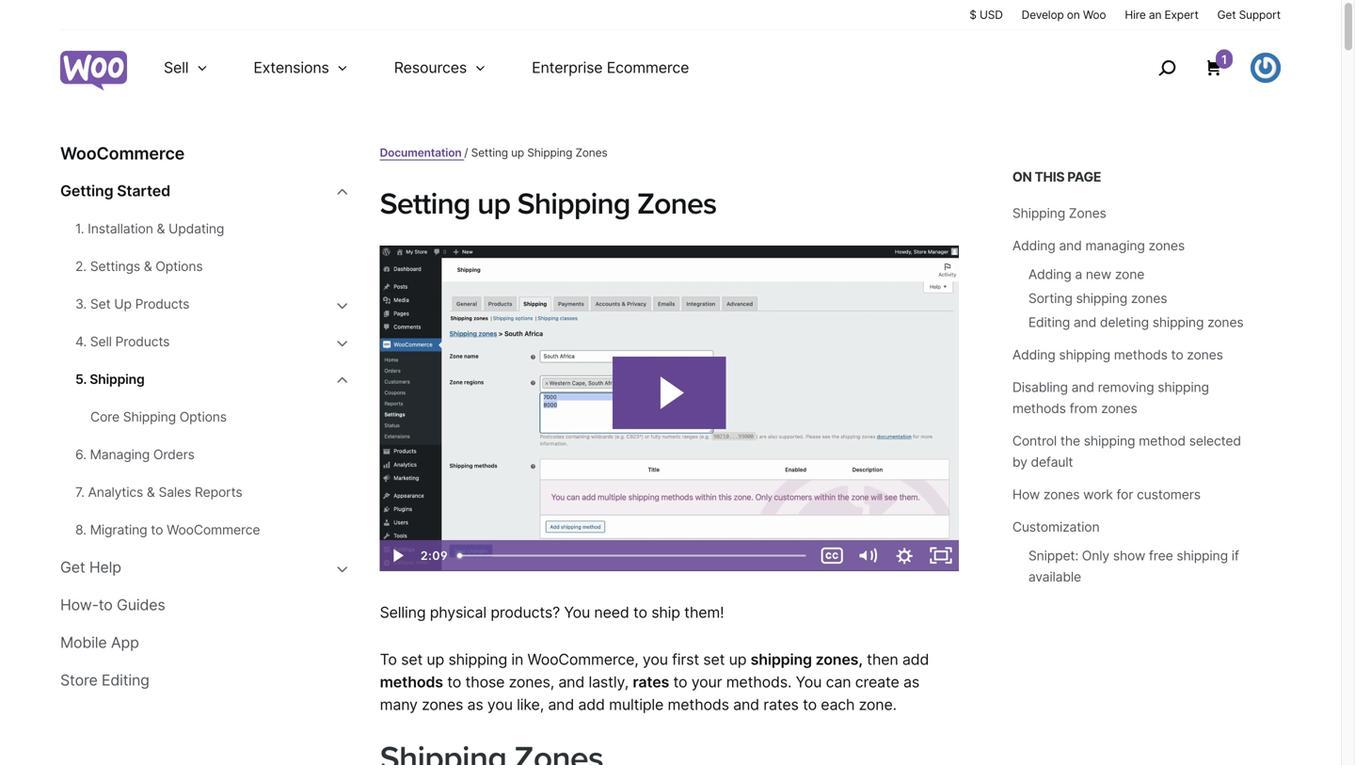 Task type: locate. For each thing, give the bounding box(es) containing it.
1 vertical spatial zones,
[[509, 673, 554, 691]]

customization
[[1012, 519, 1100, 535]]

rates inside to set up shipping in woocommerce, you first set up shipping zones, then add methods to those zones, and lastly, rates
[[633, 673, 669, 691]]

get
[[1217, 8, 1236, 22], [60, 558, 85, 576]]

1 horizontal spatial editing
[[1028, 314, 1070, 330]]

0 horizontal spatial you
[[487, 695, 513, 714]]

3. set up products link
[[75, 294, 335, 314]]

setting down documentation link
[[380, 186, 470, 222]]

open account menu image
[[1251, 53, 1281, 83]]

/
[[464, 146, 468, 160]]

core
[[90, 409, 119, 425]]

methods down the disabling
[[1012, 400, 1066, 416]]

rates down methods.
[[763, 695, 799, 714]]

setting right /
[[471, 146, 508, 160]]

0 vertical spatial setting
[[471, 146, 508, 160]]

to inside to set up shipping in woocommerce, you first set up shipping zones, then add methods to those zones, and lastly, rates
[[447, 673, 461, 691]]

& inside 'link'
[[157, 221, 165, 237]]

many
[[380, 695, 418, 714]]

breadcrumb element
[[380, 143, 959, 163]]

1 vertical spatial options
[[179, 409, 227, 425]]

4. sell products
[[75, 334, 170, 350]]

if
[[1232, 548, 1239, 564]]

zones up setting up shipping zones
[[575, 146, 607, 160]]

you inside to your methods. you can create as many zones as you like, and add multiple methods and rates to each zone.
[[487, 695, 513, 714]]

shipping zones link
[[1012, 205, 1106, 221]]

0 horizontal spatial you
[[564, 603, 590, 622]]

shipping up method selected
[[1158, 379, 1209, 395]]

develop on woo link
[[1022, 7, 1106, 23]]

0 vertical spatial get
[[1217, 8, 1236, 22]]

0 vertical spatial as
[[903, 673, 919, 691]]

get inside get support link
[[1217, 8, 1236, 22]]

to
[[1171, 347, 1183, 363], [151, 522, 163, 538], [99, 596, 113, 614], [633, 603, 647, 622], [447, 673, 461, 691], [673, 673, 687, 691], [803, 695, 817, 714]]

add inside to your methods. you can create as many zones as you like, and add multiple methods and rates to each zone.
[[578, 695, 605, 714]]

1 vertical spatial you
[[487, 695, 513, 714]]

0 horizontal spatial setting
[[380, 186, 470, 222]]

options up 6. managing orders link
[[179, 409, 227, 425]]

methods up many at bottom
[[380, 673, 443, 691]]

1 vertical spatial get
[[60, 558, 85, 576]]

0 vertical spatial add
[[902, 650, 929, 669]]

0 vertical spatial woocommerce
[[60, 143, 185, 164]]

hire
[[1125, 8, 1146, 22]]

on
[[1067, 8, 1080, 22]]

like,
[[517, 695, 544, 714]]

rates up multiple
[[633, 673, 669, 691]]

& for settings
[[144, 258, 152, 274]]

0 vertical spatial sell
[[164, 58, 189, 77]]

8.
[[75, 522, 86, 538]]

and down sorting shipping zones link
[[1074, 314, 1097, 330]]

woocommerce up getting started
[[60, 143, 185, 164]]

app
[[111, 633, 139, 652]]

1 horizontal spatial you
[[643, 650, 668, 669]]

you inside to your methods. you can create as many zones as you like, and add multiple methods and rates to each zone.
[[796, 673, 822, 691]]

and up from
[[1072, 379, 1094, 395]]

get left help
[[60, 558, 85, 576]]

usd
[[980, 8, 1003, 22]]

0 vertical spatial rates
[[633, 673, 669, 691]]

0 vertical spatial &
[[157, 221, 165, 237]]

adding
[[1012, 238, 1056, 254], [1028, 266, 1072, 282], [1012, 347, 1056, 363]]

up
[[511, 146, 524, 160], [477, 186, 510, 222], [427, 650, 444, 669], [729, 650, 747, 669]]

shipping left if at bottom
[[1177, 548, 1228, 564]]

adding inside adding a new zone sorting shipping zones editing and deleting shipping zones
[[1028, 266, 1072, 282]]

as down the "those"
[[467, 695, 483, 714]]

1 vertical spatial setting
[[380, 186, 470, 222]]

zones down breadcrumb element
[[637, 186, 717, 222]]

shipping right deleting on the top right
[[1153, 314, 1204, 330]]

how-to guides link
[[60, 595, 335, 615]]

1 vertical spatial as
[[467, 695, 483, 714]]

store editing link
[[60, 670, 335, 691]]

adding up the disabling
[[1012, 347, 1056, 363]]

0 horizontal spatial rates
[[633, 673, 669, 691]]

you left "can"
[[796, 673, 822, 691]]

products
[[135, 296, 189, 312], [115, 334, 170, 350]]

physical
[[430, 603, 487, 622]]

zones inside disabling and removing shipping methods from zones
[[1101, 400, 1137, 416]]

7. analytics & sales reports link
[[75, 482, 335, 503]]

you
[[564, 603, 590, 622], [796, 673, 822, 691]]

1 vertical spatial adding
[[1028, 266, 1072, 282]]

1 vertical spatial sell
[[90, 334, 112, 350]]

to down first
[[673, 673, 687, 691]]

1 vertical spatial products
[[115, 334, 170, 350]]

a
[[1075, 266, 1082, 282]]

get left support
[[1217, 8, 1236, 22]]

and down the woocommerce,
[[558, 673, 585, 691]]

and right "like,"
[[548, 695, 574, 714]]

get for get support
[[1217, 8, 1236, 22]]

methods
[[1114, 347, 1168, 363], [1012, 400, 1066, 416], [380, 673, 443, 691], [668, 695, 729, 714]]

shipping down new
[[1076, 290, 1128, 306]]

0 horizontal spatial set
[[401, 650, 423, 669]]

1 vertical spatial &
[[144, 258, 152, 274]]

a short video showing woocommerce shipping setup image
[[380, 246, 959, 571], [380, 246, 959, 571]]

and
[[1059, 238, 1082, 254], [1074, 314, 1097, 330], [1072, 379, 1094, 395], [558, 673, 585, 691], [548, 695, 574, 714], [733, 695, 759, 714]]

hire an expert
[[1125, 8, 1199, 22]]

2 vertical spatial adding
[[1012, 347, 1056, 363]]

zones,
[[816, 650, 863, 669], [509, 673, 554, 691]]

add
[[902, 650, 929, 669], [578, 695, 605, 714]]

5.
[[75, 371, 87, 387]]

you left need
[[564, 603, 590, 622]]

sorting
[[1028, 290, 1073, 306]]

0 horizontal spatial add
[[578, 695, 605, 714]]

1 vertical spatial rates
[[763, 695, 799, 714]]

0 horizontal spatial zones
[[575, 146, 607, 160]]

updating
[[169, 221, 224, 237]]

add inside to set up shipping in woocommerce, you first set up shipping zones, then add methods to those zones, and lastly, rates
[[902, 650, 929, 669]]

1 horizontal spatial rates
[[763, 695, 799, 714]]

to left the "those"
[[447, 673, 461, 691]]

1 vertical spatial you
[[796, 673, 822, 691]]

1. installation & updating
[[75, 221, 224, 237]]

add right then
[[902, 650, 929, 669]]

hire an expert link
[[1125, 7, 1199, 23]]

methods down "editing and deleting shipping zones" link
[[1114, 347, 1168, 363]]

set
[[401, 650, 423, 669], [703, 650, 725, 669]]

adding up sorting
[[1028, 266, 1072, 282]]

snippet: only show free shipping if available link
[[1028, 548, 1239, 585]]

adding shipping methods to zones link
[[1012, 347, 1223, 363]]

how-to guides
[[60, 596, 165, 614]]

editing down app
[[102, 671, 149, 689]]

0 vertical spatial you
[[564, 603, 590, 622]]

up right /
[[511, 146, 524, 160]]

documentation link
[[380, 146, 464, 160]]

zones inside to your methods. you can create as many zones as you like, and add multiple methods and rates to each zone.
[[422, 695, 463, 714]]

core shipping options link
[[90, 407, 335, 427]]

adding down shipping zones link
[[1012, 238, 1056, 254]]

how zones work for customers
[[1012, 487, 1201, 503]]

zones, up "like,"
[[509, 673, 554, 691]]

woo
[[1083, 8, 1106, 22]]

to down "editing and deleting shipping zones" link
[[1171, 347, 1183, 363]]

the
[[1060, 433, 1080, 449]]

1 horizontal spatial add
[[902, 650, 929, 669]]

to set up shipping in woocommerce, you first set up shipping zones, then add methods to those zones, and lastly, rates
[[380, 650, 929, 691]]

0 vertical spatial options
[[156, 258, 203, 274]]

shipping up methods.
[[751, 650, 812, 669]]

you down the "those"
[[487, 695, 513, 714]]

this
[[1035, 169, 1065, 185]]

6. managing orders link
[[75, 444, 335, 465]]

editing
[[1028, 314, 1070, 330], [102, 671, 149, 689]]

extensions button
[[231, 30, 371, 105]]

adding a new zone sorting shipping zones editing and deleting shipping zones
[[1028, 266, 1244, 330]]

0 horizontal spatial editing
[[102, 671, 149, 689]]

woocommerce,
[[527, 650, 639, 669]]

1 horizontal spatial zones,
[[816, 650, 863, 669]]

editing inside adding a new zone sorting shipping zones editing and deleting shipping zones
[[1028, 314, 1070, 330]]

options
[[156, 258, 203, 274], [179, 409, 227, 425]]

managing
[[90, 447, 150, 463]]

0 vertical spatial you
[[643, 650, 668, 669]]

mobile
[[60, 633, 107, 652]]

add down lastly,
[[578, 695, 605, 714]]

up up methods.
[[729, 650, 747, 669]]

store
[[60, 671, 98, 689]]

shipping up disabling and removing shipping methods from zones link at the right
[[1059, 347, 1111, 363]]

started
[[117, 182, 170, 200]]

documentation / setting up shipping zones
[[380, 146, 607, 160]]

zones, up "can"
[[816, 650, 863, 669]]

products right up
[[135, 296, 189, 312]]

1 vertical spatial woocommerce
[[167, 522, 260, 538]]

disabling and removing shipping methods from zones link
[[1012, 379, 1209, 416]]

you inside to set up shipping in woocommerce, you first set up shipping zones, then add methods to those zones, and lastly, rates
[[643, 650, 668, 669]]

1 horizontal spatial setting
[[471, 146, 508, 160]]

woocommerce down reports
[[167, 522, 260, 538]]

you for need
[[564, 603, 590, 622]]

from
[[1070, 400, 1098, 416]]

adding for adding a new zone sorting shipping zones editing and deleting shipping zones
[[1028, 266, 1072, 282]]

0 vertical spatial adding
[[1012, 238, 1056, 254]]

add for and
[[578, 695, 605, 714]]

0 horizontal spatial sell
[[90, 334, 112, 350]]

& right settings
[[144, 258, 152, 274]]

get inside 'get help' link
[[60, 558, 85, 576]]

0 vertical spatial zones,
[[816, 650, 863, 669]]

set up your on the bottom right
[[703, 650, 725, 669]]

1 horizontal spatial get
[[1217, 8, 1236, 22]]

setting
[[471, 146, 508, 160], [380, 186, 470, 222]]

lastly,
[[589, 673, 629, 691]]

to left guides
[[99, 596, 113, 614]]

default
[[1031, 454, 1073, 470]]

& left updating at the top left of the page
[[157, 221, 165, 237]]

rates inside to your methods. you can create as many zones as you like, and add multiple methods and rates to each zone.
[[763, 695, 799, 714]]

set right to
[[401, 650, 423, 669]]

shipping inside control the shipping method selected by default
[[1084, 433, 1135, 449]]

search image
[[1152, 53, 1182, 83]]

shipping right the
[[1084, 433, 1135, 449]]

how zones work for customers link
[[1012, 487, 1201, 503]]

methods down your on the bottom right
[[668, 695, 729, 714]]

you left first
[[643, 650, 668, 669]]

7.
[[75, 484, 84, 500]]

zones up adding and managing zones at the top right of the page
[[1069, 205, 1106, 221]]

1 vertical spatial add
[[578, 695, 605, 714]]

as right create
[[903, 673, 919, 691]]

1 horizontal spatial set
[[703, 650, 725, 669]]

0 horizontal spatial get
[[60, 558, 85, 576]]

6.
[[75, 447, 86, 463]]

0 horizontal spatial as
[[467, 695, 483, 714]]

core shipping options
[[90, 409, 227, 425]]

add for then
[[902, 650, 929, 669]]

editing down sorting
[[1028, 314, 1070, 330]]

managing
[[1086, 238, 1145, 254]]

2. settings & options link
[[75, 256, 335, 277]]

installation
[[88, 221, 153, 237]]

1 horizontal spatial you
[[796, 673, 822, 691]]

develop
[[1022, 8, 1064, 22]]

products down 3. set up products
[[115, 334, 170, 350]]

2 vertical spatial &
[[147, 484, 155, 500]]

& left sales
[[147, 484, 155, 500]]

options down updating at the top left of the page
[[156, 258, 203, 274]]

1 horizontal spatial sell
[[164, 58, 189, 77]]

by
[[1012, 454, 1027, 470]]

4.
[[75, 334, 87, 350]]

shipping inside snippet: only show free shipping if available
[[1177, 548, 1228, 564]]

1 horizontal spatial as
[[903, 673, 919, 691]]

&
[[157, 221, 165, 237], [144, 258, 152, 274], [147, 484, 155, 500]]

0 vertical spatial editing
[[1028, 314, 1070, 330]]

documentation
[[380, 146, 462, 160]]



Task type: describe. For each thing, give the bounding box(es) containing it.
up
[[114, 296, 132, 312]]

an
[[1149, 8, 1162, 22]]

methods inside to your methods. you can create as many zones as you like, and add multiple methods and rates to each zone.
[[668, 695, 729, 714]]

control the shipping method selected by default
[[1012, 433, 1241, 470]]

5. shipping link
[[75, 369, 335, 390]]

2 horizontal spatial zones
[[1069, 205, 1106, 221]]

to left the ship
[[633, 603, 647, 622]]

methods inside disabling and removing shipping methods from zones
[[1012, 400, 1066, 416]]

customers
[[1137, 487, 1201, 503]]

method selected
[[1139, 433, 1241, 449]]

in
[[511, 650, 523, 669]]

0 vertical spatial products
[[135, 296, 189, 312]]

8. migrating to woocommerce
[[75, 522, 260, 538]]

to your methods. you can create as many zones as you like, and add multiple methods and rates to each zone.
[[380, 673, 919, 714]]

shipping up the "those"
[[448, 650, 507, 669]]

disabling and removing shipping methods from zones
[[1012, 379, 1209, 416]]

up right to
[[427, 650, 444, 669]]

editing and deleting shipping zones link
[[1028, 314, 1244, 330]]

enterprise
[[532, 58, 603, 77]]

on
[[1012, 169, 1032, 185]]

video element
[[380, 246, 959, 571]]

8. migrating to woocommerce link
[[75, 519, 335, 540]]

and inside to set up shipping in woocommerce, you first set up shipping zones, then add methods to those zones, and lastly, rates
[[558, 673, 585, 691]]

to down 7. analytics & sales reports
[[151, 522, 163, 538]]

getting
[[60, 182, 113, 200]]

on this page
[[1012, 169, 1101, 185]]

adding and managing zones
[[1012, 238, 1185, 254]]

sorting shipping zones link
[[1028, 290, 1167, 306]]

0 horizontal spatial zones,
[[509, 673, 554, 691]]

need
[[594, 603, 629, 622]]

mobile app
[[60, 633, 139, 652]]

shipping inside disabling and removing shipping methods from zones
[[1158, 379, 1209, 395]]

ship
[[651, 603, 680, 622]]

work
[[1083, 487, 1113, 503]]

adding for adding and managing zones
[[1012, 238, 1056, 254]]

$
[[970, 8, 977, 22]]

disabling
[[1012, 379, 1068, 395]]

sell inside button
[[164, 58, 189, 77]]

methods.
[[726, 673, 792, 691]]

snippet: only
[[1028, 548, 1110, 564]]

products?
[[491, 603, 560, 622]]

up down documentation / setting up shipping zones
[[477, 186, 510, 222]]

migrating
[[90, 522, 147, 538]]

them!
[[684, 603, 724, 622]]

sell button
[[141, 30, 231, 105]]

deleting
[[1100, 314, 1149, 330]]

first
[[672, 650, 699, 669]]

1 vertical spatial editing
[[102, 671, 149, 689]]

sales
[[159, 484, 191, 500]]

adding for adding shipping methods to zones
[[1012, 347, 1056, 363]]

resources button
[[371, 30, 509, 105]]

1 link
[[1205, 49, 1233, 77]]

and up the a
[[1059, 238, 1082, 254]]

snippet: only show free shipping if available
[[1028, 548, 1239, 585]]

& for analytics
[[147, 484, 155, 500]]

ecommerce
[[607, 58, 689, 77]]

adding and managing zones link
[[1012, 238, 1185, 254]]

2. settings & options
[[75, 258, 203, 274]]

extensions
[[254, 58, 329, 77]]

getting started
[[60, 182, 170, 200]]

and inside adding a new zone sorting shipping zones editing and deleting shipping zones
[[1074, 314, 1097, 330]]

shipping inside breadcrumb element
[[527, 146, 572, 160]]

5. shipping
[[75, 371, 145, 387]]

shipping zones
[[1012, 205, 1106, 221]]

get help link
[[60, 557, 335, 578]]

up inside breadcrumb element
[[511, 146, 524, 160]]

and down methods.
[[733, 695, 759, 714]]

mobile app link
[[60, 632, 335, 653]]

expert
[[1165, 8, 1199, 22]]

analytics
[[88, 484, 143, 500]]

each
[[821, 695, 855, 714]]

multiple
[[609, 695, 664, 714]]

you for can
[[796, 673, 822, 691]]

control the shipping method selected by default link
[[1012, 433, 1241, 470]]

6. managing orders
[[75, 447, 195, 463]]

to
[[380, 650, 397, 669]]

& for installation
[[157, 221, 165, 237]]

available
[[1028, 569, 1081, 585]]

1 horizontal spatial zones
[[637, 186, 717, 222]]

service navigation menu element
[[1118, 37, 1281, 98]]

1.
[[75, 221, 84, 237]]

your
[[691, 673, 722, 691]]

page
[[1067, 169, 1101, 185]]

settings
[[90, 258, 140, 274]]

7. analytics & sales reports
[[75, 484, 242, 500]]

adding a new zone link
[[1028, 266, 1145, 282]]

3.
[[75, 296, 87, 312]]

enterprise ecommerce link
[[509, 30, 712, 105]]

removing
[[1098, 379, 1154, 395]]

setting inside breadcrumb element
[[471, 146, 508, 160]]

2 set from the left
[[703, 650, 725, 669]]

and inside disabling and removing shipping methods from zones
[[1072, 379, 1094, 395]]

4. sell products link
[[75, 331, 335, 352]]

1
[[1222, 52, 1227, 67]]

methods inside to set up shipping in woocommerce, you first set up shipping zones, then add methods to those zones, and lastly, rates
[[380, 673, 443, 691]]

enterprise ecommerce
[[532, 58, 689, 77]]

1 set from the left
[[401, 650, 423, 669]]

get for get help
[[60, 558, 85, 576]]

free
[[1149, 548, 1173, 564]]

to left each
[[803, 695, 817, 714]]

then
[[867, 650, 898, 669]]

getting started link
[[60, 181, 335, 201]]

new
[[1086, 266, 1112, 282]]

develop on woo
[[1022, 8, 1106, 22]]

$ usd
[[970, 8, 1003, 22]]

zones inside breadcrumb element
[[575, 146, 607, 160]]



Task type: vqa. For each thing, say whether or not it's contained in the screenshot.
INDIVIDUAL
no



